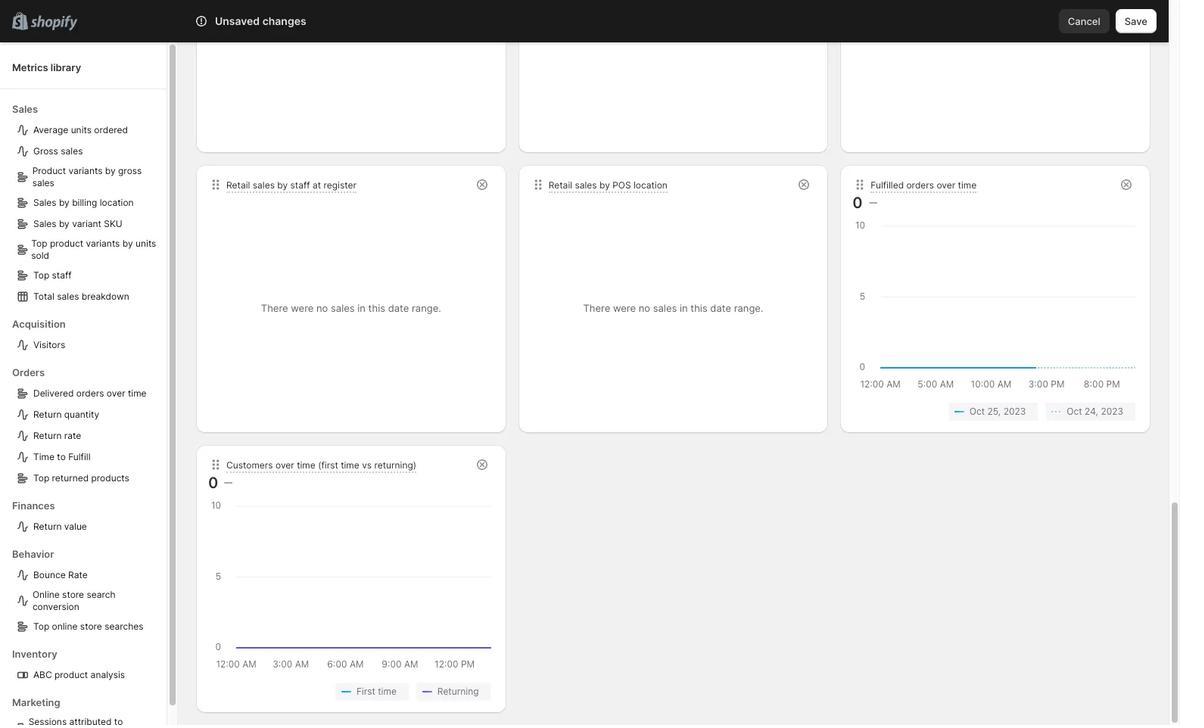 Task type: locate. For each thing, give the bounding box(es) containing it.
top inside button
[[33, 269, 49, 281]]

cancel button
[[1059, 9, 1109, 33]]

store inside online store search conversion
[[62, 589, 84, 600]]

sales for sales
[[12, 103, 38, 115]]

sales
[[61, 145, 83, 157], [32, 177, 54, 188], [57, 291, 79, 302]]

product right the "abc"
[[55, 669, 88, 680]]

time
[[128, 388, 147, 399]]

visitors
[[33, 339, 65, 350]]

no change image
[[869, 197, 877, 209]]

top online store searches button
[[12, 616, 160, 637]]

by inside product variants by gross sales
[[105, 165, 116, 176]]

sold
[[31, 250, 49, 261]]

product
[[32, 165, 66, 176]]

variants down sku
[[86, 238, 120, 249]]

0 vertical spatial units
[[71, 124, 92, 135]]

sales menu
[[12, 92, 160, 307]]

sales down product in the top left of the page
[[32, 177, 54, 188]]

variant
[[72, 218, 101, 229]]

top up the sold
[[31, 238, 47, 249]]

store down rate
[[62, 589, 84, 600]]

return inside return quantity button
[[33, 409, 62, 420]]

0 vertical spatial sales
[[61, 145, 83, 157]]

top down the sold
[[33, 269, 49, 281]]

time to fulfill button
[[12, 447, 160, 468]]

delivered orders over time
[[33, 388, 147, 399]]

store
[[62, 589, 84, 600], [80, 621, 102, 632]]

0 horizontal spatial units
[[71, 124, 92, 135]]

top online store searches
[[33, 621, 143, 632]]

by left gross
[[105, 165, 116, 176]]

0 vertical spatial return
[[33, 409, 62, 420]]

return down delivered
[[33, 409, 62, 420]]

2 vertical spatial return
[[33, 521, 62, 532]]

breakdown
[[82, 291, 129, 302]]

top left online
[[33, 621, 49, 632]]

sales by billing location button
[[12, 192, 160, 213]]

units
[[71, 124, 92, 135], [136, 238, 156, 249]]

time to fulfill
[[33, 451, 90, 462]]

delivered
[[33, 388, 74, 399]]

1 vertical spatial store
[[80, 621, 102, 632]]

return down finances
[[33, 521, 62, 532]]

cancel
[[1068, 15, 1100, 27]]

sales for total sales breakdown
[[57, 291, 79, 302]]

abc product analysis button
[[12, 665, 160, 686]]

2 vertical spatial sales
[[33, 218, 56, 229]]

variants
[[69, 165, 103, 176], [86, 238, 120, 249]]

top down time on the bottom left of the page
[[33, 472, 49, 484]]

total sales breakdown
[[33, 291, 129, 302]]

time
[[33, 451, 54, 462]]

product inside top product variants by units sold
[[50, 238, 83, 249]]

0 vertical spatial product
[[50, 238, 83, 249]]

location
[[100, 197, 134, 208]]

by left variant
[[59, 218, 69, 229]]

product for top
[[50, 238, 83, 249]]

finances
[[12, 500, 55, 512]]

changes
[[262, 14, 306, 27]]

sales by billing location
[[33, 197, 134, 208]]

top inside 'button'
[[33, 621, 49, 632]]

product
[[50, 238, 83, 249], [55, 669, 88, 680]]

over
[[107, 388, 125, 399]]

abc product analysis
[[33, 669, 125, 680]]

gross sales
[[33, 145, 83, 157]]

conversion
[[32, 601, 79, 612]]

sales for sales by billing location
[[33, 197, 56, 208]]

1 vertical spatial sales
[[32, 177, 54, 188]]

sales up average
[[12, 103, 38, 115]]

product down sales by variant sku
[[50, 238, 83, 249]]

save button
[[1116, 9, 1157, 33]]

sales down product in the top left of the page
[[33, 197, 56, 208]]

inventory
[[12, 648, 57, 660]]

variants down the gross sales button
[[69, 165, 103, 176]]

by
[[105, 165, 116, 176], [59, 197, 69, 208], [59, 218, 69, 229], [122, 238, 133, 249]]

average units ordered button
[[12, 120, 160, 141]]

to
[[57, 451, 66, 462]]

store down online store search conversion button
[[80, 621, 102, 632]]

return inside return rate button
[[33, 430, 62, 441]]

1 vertical spatial return
[[33, 430, 62, 441]]

rate
[[64, 430, 81, 441]]

unsaved
[[215, 14, 260, 27]]

sales down average units ordered in the left of the page
[[61, 145, 83, 157]]

bounce rate
[[33, 569, 88, 581]]

top
[[31, 238, 47, 249], [33, 269, 49, 281], [33, 472, 49, 484], [33, 621, 49, 632]]

product inside the 'inventory' menu
[[55, 669, 88, 680]]

sales
[[12, 103, 38, 115], [33, 197, 56, 208], [33, 218, 56, 229]]

2 vertical spatial sales
[[57, 291, 79, 302]]

unsaved changes
[[215, 14, 306, 27]]

return inside return value button
[[33, 521, 62, 532]]

top product variants by units sold button
[[12, 235, 160, 265]]

marketing menu
[[12, 686, 160, 725]]

sales down staff
[[57, 291, 79, 302]]

top inside top product variants by units sold
[[31, 238, 47, 249]]

online store search conversion button
[[12, 586, 160, 616]]

billing
[[72, 197, 97, 208]]

sales for sales by variant sku
[[33, 218, 56, 229]]

online
[[52, 621, 78, 632]]

1 return from the top
[[33, 409, 62, 420]]

top product variants by units sold
[[31, 238, 156, 261]]

1 vertical spatial sales
[[33, 197, 56, 208]]

return up time on the bottom left of the page
[[33, 430, 62, 441]]

top for top online store searches
[[33, 621, 49, 632]]

1 vertical spatial product
[[55, 669, 88, 680]]

sales up the sold
[[33, 218, 56, 229]]

2 return from the top
[[33, 430, 62, 441]]

top inside orders 'menu'
[[33, 472, 49, 484]]

orders menu
[[12, 356, 160, 489]]

sales inside sales by billing location button
[[33, 197, 56, 208]]

return
[[33, 409, 62, 420], [33, 430, 62, 441], [33, 521, 62, 532]]

analysis
[[91, 669, 125, 680]]

1 horizontal spatial units
[[136, 238, 156, 249]]

return rate button
[[12, 425, 160, 447]]

total sales breakdown button
[[12, 286, 160, 307]]

sales by variant sku
[[33, 218, 122, 229]]

1 vertical spatial variants
[[86, 238, 120, 249]]

1 vertical spatial units
[[136, 238, 156, 249]]

product variants by gross sales
[[32, 165, 142, 188]]

sales inside sales by variant sku button
[[33, 218, 56, 229]]

0 vertical spatial sales
[[12, 103, 38, 115]]

3 return from the top
[[33, 521, 62, 532]]

sales inside button
[[57, 291, 79, 302]]

bounce rate button
[[12, 565, 160, 586]]

by down location
[[122, 238, 133, 249]]

0 vertical spatial variants
[[69, 165, 103, 176]]

behavior menu
[[12, 537, 160, 637]]

top staff
[[33, 269, 72, 281]]

return quantity
[[33, 409, 99, 420]]

online
[[32, 589, 60, 600]]

sku
[[104, 218, 122, 229]]

0 vertical spatial store
[[62, 589, 84, 600]]



Task type: describe. For each thing, give the bounding box(es) containing it.
value
[[64, 521, 87, 532]]

returned
[[52, 472, 89, 484]]

sales by variant sku button
[[12, 213, 160, 235]]

total
[[33, 291, 54, 302]]

searches
[[105, 621, 143, 632]]

return rate
[[33, 430, 81, 441]]

return value
[[33, 521, 87, 532]]

return for return value
[[33, 521, 62, 532]]

top returned products button
[[12, 468, 160, 489]]

search
[[87, 589, 115, 600]]

return value button
[[12, 516, 160, 537]]

sales for gross sales
[[61, 145, 83, 157]]

store inside 'button'
[[80, 621, 102, 632]]

delivered orders over time button
[[12, 383, 160, 404]]

ordered
[[94, 124, 128, 135]]

products
[[91, 472, 129, 484]]

finances menu
[[12, 489, 160, 537]]

orders
[[12, 366, 45, 378]]

by left the billing
[[59, 197, 69, 208]]

online store search conversion
[[32, 589, 115, 612]]

staff
[[52, 269, 72, 281]]

top staff button
[[12, 265, 160, 286]]

inventory menu
[[12, 637, 160, 686]]

sales inside product variants by gross sales
[[32, 177, 54, 188]]

units inside top product variants by units sold
[[136, 238, 156, 249]]

product for abc
[[55, 669, 88, 680]]

no change image
[[224, 477, 233, 489]]

gross
[[118, 165, 142, 176]]

average
[[33, 124, 68, 135]]

variants inside product variants by gross sales
[[69, 165, 103, 176]]

save
[[1125, 15, 1147, 27]]

top returned products
[[33, 472, 129, 484]]

acquisition
[[12, 318, 66, 330]]

top for top staff
[[33, 269, 49, 281]]

return for return rate
[[33, 430, 62, 441]]

gross
[[33, 145, 58, 157]]

quantity
[[64, 409, 99, 420]]

gross sales button
[[12, 141, 160, 162]]

fulfill
[[68, 451, 90, 462]]

metrics library
[[12, 61, 81, 73]]

return for return quantity
[[33, 409, 62, 420]]

return quantity button
[[12, 404, 160, 425]]

variants inside top product variants by units sold
[[86, 238, 120, 249]]

by inside top product variants by units sold
[[122, 238, 133, 249]]

visitors button
[[12, 335, 160, 356]]

abc
[[33, 669, 52, 680]]

top for top product variants by units sold
[[31, 238, 47, 249]]

rate
[[68, 569, 88, 581]]

metrics
[[12, 61, 48, 73]]

marketing
[[12, 696, 60, 708]]

acquisition menu
[[12, 307, 160, 356]]

orders
[[76, 388, 104, 399]]

average units ordered
[[33, 124, 128, 135]]

bounce
[[33, 569, 66, 581]]

product variants by gross sales button
[[12, 162, 160, 192]]

library
[[51, 61, 81, 73]]

behavior
[[12, 548, 54, 560]]

top for top returned products
[[33, 472, 49, 484]]



Task type: vqa. For each thing, say whether or not it's contained in the screenshot.
Size 'text field'
no



